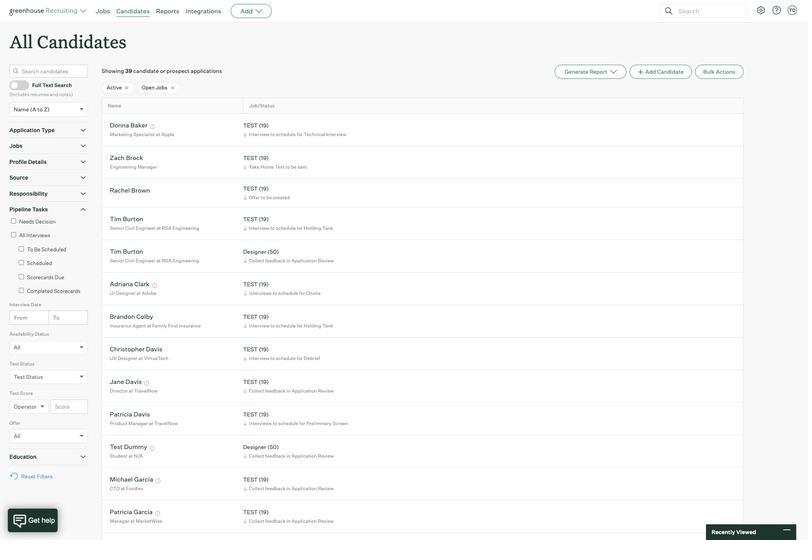Task type: vqa. For each thing, say whether or not it's contained in the screenshot.
acceptance link
no



Task type: describe. For each thing, give the bounding box(es) containing it.
showing 39 candidate or prospect applications
[[102, 68, 222, 74]]

pipeline
[[9, 206, 31, 213]]

test inside "test dummy" link
[[110, 443, 123, 451]]

application for director at travelnow
[[292, 388, 317, 394]]

offer element
[[9, 419, 88, 449]]

manager for davis
[[128, 421, 148, 426]]

filters
[[37, 473, 53, 480]]

to for to
[[53, 314, 59, 321]]

2 horizontal spatial jobs
[[156, 84, 167, 91]]

profile details
[[9, 158, 47, 165]]

test (19) interview to schedule for holding tank for burton
[[243, 216, 333, 231]]

pipeline tasks
[[9, 206, 48, 213]]

engineer for test (19)
[[136, 225, 156, 231]]

collect feedback in application review link for patricia garcia
[[242, 518, 336, 525]]

test (19) take home test to be sent
[[243, 155, 307, 170]]

tank for brandon colby
[[322, 323, 333, 329]]

manager at marketwise
[[110, 518, 162, 524]]

add candidate link
[[630, 65, 692, 79]]

(19) for engineering manager
[[259, 155, 269, 161]]

for for tim burton
[[297, 225, 303, 231]]

ux
[[110, 355, 117, 361]]

add for add
[[241, 7, 253, 15]]

cto at foodies
[[110, 486, 143, 492]]

availability status
[[9, 331, 49, 337]]

technical
[[304, 131, 325, 137]]

be inside test (19) offer to be created
[[266, 195, 272, 200]]

to for ux designer at virtuetech
[[270, 355, 275, 361]]

jane davis has been in application review for more than 5 days image
[[143, 381, 150, 386]]

test (19) interview to schedule for holding tank for colby
[[243, 314, 333, 329]]

(19) for product manager at travelnow
[[259, 411, 269, 418]]

test (19) interviews to schedule for onsite
[[243, 281, 321, 296]]

(19) for insurance agent at family first insurance
[[259, 314, 269, 320]]

0 horizontal spatial jobs
[[9, 143, 22, 149]]

family
[[152, 323, 167, 329]]

be inside test (19) take home test to be sent
[[291, 164, 297, 170]]

schedule inside test (19) interview to schedule for technical interview
[[276, 131, 296, 137]]

interview to schedule for debrief link
[[242, 355, 322, 362]]

0 vertical spatial travelnow
[[134, 388, 158, 394]]

marketing
[[110, 131, 132, 137]]

burton for test
[[123, 215, 143, 223]]

in for test dummy
[[287, 453, 291, 459]]

2 vertical spatial manager
[[110, 518, 129, 524]]

test status element
[[9, 360, 88, 390]]

td button
[[788, 5, 797, 15]]

christopher davis ux designer at virtuetech
[[110, 345, 168, 361]]

(50) for senior civil engineer at rsa engineering
[[268, 249, 279, 255]]

generate report button
[[555, 65, 627, 79]]

patricia for patricia garcia
[[110, 508, 132, 516]]

jane
[[110, 378, 124, 386]]

michael
[[110, 476, 133, 484]]

home
[[261, 164, 274, 170]]

1 vertical spatial candidates
[[37, 30, 127, 53]]

davis for christopher
[[146, 345, 162, 353]]

5 feedback from the top
[[265, 518, 286, 524]]

3 test (19) collect feedback in application review from the top
[[243, 509, 334, 524]]

z)
[[44, 106, 50, 112]]

interview for ux designer at virtuetech
[[249, 355, 269, 361]]

rachel
[[110, 187, 130, 194]]

designer inside christopher davis ux designer at virtuetech
[[118, 355, 138, 361]]

profile
[[9, 158, 27, 165]]

foodies
[[126, 486, 143, 492]]

baker
[[131, 121, 148, 129]]

application type
[[9, 127, 55, 133]]

candidate reports are now available! apply filters and select "view in app" element
[[555, 65, 627, 79]]

score
[[20, 391, 33, 396]]

operator
[[14, 403, 37, 410]]

prospect
[[167, 68, 190, 74]]

test (19) collect feedback in application review for jane davis
[[243, 379, 334, 394]]

jobs link
[[96, 7, 110, 15]]

all inside offer element
[[14, 433, 21, 440]]

configure image
[[757, 5, 766, 15]]

checkmark image
[[13, 82, 19, 88]]

1 insurance from the left
[[110, 323, 132, 329]]

1 vertical spatial offer
[[9, 420, 20, 426]]

name for name (a to z)
[[14, 106, 29, 112]]

or
[[160, 68, 165, 74]]

test for director at travelnow
[[243, 379, 258, 385]]

test dummy
[[110, 443, 147, 451]]

burton for designer
[[123, 248, 143, 256]]

brown
[[131, 187, 150, 194]]

adriana
[[110, 280, 133, 288]]

michael garcia has been in application review for more than 5 days image
[[155, 479, 162, 484]]

1 vertical spatial test status
[[14, 374, 43, 380]]

all inside the availability status element
[[14, 344, 21, 351]]

name (a to z) option
[[14, 106, 50, 112]]

candidates link
[[116, 7, 150, 15]]

screen
[[333, 421, 348, 426]]

patricia davis link
[[110, 411, 150, 420]]

details
[[28, 158, 47, 165]]

2 insurance from the left
[[179, 323, 201, 329]]

11 test from the top
[[243, 509, 258, 516]]

open
[[142, 84, 155, 91]]

donna
[[110, 121, 129, 129]]

availability status element
[[9, 330, 88, 360]]

interviews to schedule for onsite link
[[242, 290, 323, 297]]

interview date
[[9, 302, 41, 308]]

reset
[[21, 473, 36, 480]]

1 in from the top
[[287, 258, 291, 264]]

name for name
[[108, 103, 121, 109]]

0 vertical spatial scorecards
[[27, 274, 54, 280]]

application for student at n/a
[[292, 453, 317, 459]]

civil for test (19)
[[125, 225, 135, 231]]

test for marketing specialist at apple
[[243, 122, 258, 129]]

designer (50) collect feedback in application review for senior civil engineer at rsa engineering
[[243, 249, 334, 264]]

test dummy link
[[110, 443, 147, 452]]

(19) for ui designer at adobe
[[259, 281, 269, 288]]

director
[[110, 388, 128, 394]]

to be scheduled
[[27, 246, 66, 253]]

at inside patricia davis product manager at travelnow
[[149, 421, 153, 426]]

first
[[168, 323, 178, 329]]

test for engineering manager
[[243, 155, 258, 161]]

interview for senior civil engineer at rsa engineering
[[249, 225, 269, 231]]

donna baker has been in technical interview for more than 14 days image
[[149, 125, 156, 129]]

engineering inside the zach brock engineering manager
[[110, 164, 137, 170]]

holding for brandon colby
[[304, 323, 321, 329]]

1 horizontal spatial jobs
[[96, 7, 110, 15]]

active
[[107, 84, 122, 91]]

patricia garcia
[[110, 508, 153, 516]]

1 collect from the top
[[249, 258, 264, 264]]

to for product manager at travelnow
[[273, 421, 277, 426]]

completed scorecards
[[27, 288, 81, 294]]

applications
[[191, 68, 222, 74]]

type
[[41, 127, 55, 133]]

5 in from the top
[[287, 518, 291, 524]]

status for test status
[[20, 361, 34, 367]]

test for senior civil engineer at rsa engineering
[[243, 216, 258, 223]]

test (19) interview to schedule for technical interview
[[243, 122, 347, 137]]

Score number field
[[51, 400, 88, 414]]

Needs Decision checkbox
[[11, 218, 16, 224]]

availability
[[9, 331, 34, 337]]

engineer for designer (50)
[[136, 258, 156, 264]]

11 (19) from the top
[[259, 509, 269, 516]]

date
[[31, 302, 41, 308]]

schedule inside the test (19) interviews to schedule for onsite
[[278, 290, 298, 296]]

test for ui designer at adobe
[[243, 281, 258, 288]]

at inside the brandon colby insurance agent at family first insurance
[[147, 323, 151, 329]]

brandon colby insurance agent at family first insurance
[[110, 313, 201, 329]]

showing
[[102, 68, 124, 74]]

schedule for brandon colby
[[276, 323, 296, 329]]

designer (50) collect feedback in application review for student at n/a
[[243, 444, 334, 459]]

in for michael garcia
[[287, 486, 291, 492]]

for inside the test (19) interviews to schedule for onsite
[[299, 290, 305, 296]]

feedback for test dummy
[[265, 453, 286, 459]]

test for cto at foodies
[[243, 477, 258, 483]]

cto
[[110, 486, 120, 492]]

0 vertical spatial candidates
[[116, 7, 150, 15]]

zach
[[110, 154, 125, 162]]

christopher davis link
[[110, 345, 162, 354]]

Scheduled checkbox
[[19, 260, 24, 265]]

tim for test
[[110, 215, 122, 223]]

test for ux designer at virtuetech
[[243, 346, 258, 353]]

Search text field
[[677, 5, 740, 17]]

reset filters
[[21, 473, 53, 480]]

garcia for michael garcia
[[134, 476, 153, 484]]

n/a
[[134, 453, 143, 459]]

all down greenhouse recruiting 'image'
[[9, 30, 33, 53]]

bulk actions link
[[695, 65, 744, 79]]

0 vertical spatial test status
[[9, 361, 34, 367]]

recently
[[712, 529, 735, 536]]

full text search (includes resumes and notes)
[[9, 82, 73, 97]]

test score
[[9, 391, 33, 396]]

zach brock engineering manager
[[110, 154, 157, 170]]

schedule for tim burton
[[276, 225, 296, 231]]

all right all interviews option on the top left of page
[[19, 232, 25, 239]]

candidate
[[657, 68, 684, 75]]

interview to schedule for holding tank link for burton
[[242, 224, 335, 232]]

collect feedback in application review link for michael garcia
[[242, 485, 336, 492]]

Completed Scorecards checkbox
[[19, 288, 24, 293]]

report
[[590, 68, 607, 75]]

1 horizontal spatial scorecards
[[54, 288, 81, 294]]

tim burton senior civil engineer at rsa engineering for test
[[110, 215, 199, 231]]

(19) for ux designer at virtuetech
[[259, 346, 269, 353]]

patricia garcia has been in application review for more than 5 days image
[[154, 511, 161, 516]]

add button
[[231, 4, 272, 18]]

(19) inside test (19) offer to be created
[[259, 185, 269, 192]]

senior for test (19)
[[110, 225, 124, 231]]

td button
[[786, 4, 799, 16]]

offer to be created link
[[242, 194, 292, 201]]

jane davis
[[110, 378, 142, 386]]



Task type: locate. For each thing, give the bounding box(es) containing it.
0 horizontal spatial to
[[27, 246, 33, 253]]

bulk
[[703, 68, 715, 75]]

2 vertical spatial interviews
[[249, 421, 272, 426]]

0 vertical spatial interview to schedule for holding tank link
[[242, 224, 335, 232]]

1 vertical spatial scorecards
[[54, 288, 81, 294]]

decision
[[35, 218, 56, 225]]

candidates
[[116, 7, 150, 15], [37, 30, 127, 53]]

39
[[125, 68, 132, 74]]

schedule left onsite
[[278, 290, 298, 296]]

1 vertical spatial rsa
[[162, 258, 172, 264]]

collect for jane davis
[[249, 388, 264, 394]]

2 tim burton senior civil engineer at rsa engineering from the top
[[110, 248, 199, 264]]

collect for michael garcia
[[249, 486, 264, 492]]

0 vertical spatial add
[[241, 7, 253, 15]]

1 tim from the top
[[110, 215, 122, 223]]

patricia for patricia davis product manager at travelnow
[[110, 411, 132, 418]]

1 vertical spatial to
[[53, 314, 59, 321]]

tank for tim burton
[[322, 225, 333, 231]]

generate
[[565, 68, 589, 75]]

be left sent
[[291, 164, 297, 170]]

1 senior from the top
[[110, 225, 124, 231]]

add for add candidate
[[646, 68, 656, 75]]

1 vertical spatial scheduled
[[27, 260, 52, 267]]

1 horizontal spatial insurance
[[179, 323, 201, 329]]

agent
[[133, 323, 146, 329]]

test status
[[9, 361, 34, 367], [14, 374, 43, 380]]

insurance down brandon
[[110, 323, 132, 329]]

0 vertical spatial offer
[[249, 195, 260, 200]]

0 vertical spatial tank
[[322, 225, 333, 231]]

test inside test (19) interview to schedule for technical interview
[[243, 122, 258, 129]]

1 designer (50) collect feedback in application review from the top
[[243, 249, 334, 264]]

0 vertical spatial tim
[[110, 215, 122, 223]]

0 vertical spatial engineering
[[110, 164, 137, 170]]

1 test from the top
[[243, 122, 258, 129]]

tim burton link
[[110, 215, 143, 224], [110, 248, 143, 257]]

interviews inside the test (19) interviews to schedule for onsite
[[249, 290, 272, 296]]

for for patricia davis
[[299, 421, 305, 426]]

status right 'availability'
[[35, 331, 49, 337]]

davis up director at travelnow
[[126, 378, 142, 386]]

2 collect from the top
[[249, 388, 264, 394]]

1 interview to schedule for holding tank link from the top
[[242, 224, 335, 232]]

candidates down jobs link
[[37, 30, 127, 53]]

search
[[54, 82, 72, 88]]

rachel brown
[[110, 187, 150, 194]]

to inside the test (19) interviews to schedule for onsite
[[273, 290, 277, 296]]

status up the score
[[26, 374, 43, 380]]

9 test from the top
[[243, 411, 258, 418]]

travelnow inside patricia davis product manager at travelnow
[[154, 421, 178, 426]]

test
[[243, 122, 258, 129], [243, 155, 258, 161], [243, 185, 258, 192], [243, 216, 258, 223], [243, 281, 258, 288], [243, 314, 258, 320], [243, 346, 258, 353], [243, 379, 258, 385], [243, 411, 258, 418], [243, 477, 258, 483], [243, 509, 258, 516]]

test (19) interviews to schedule for preliminary screen
[[243, 411, 348, 426]]

1 tank from the top
[[322, 225, 333, 231]]

(19) for senior civil engineer at rsa engineering
[[259, 216, 269, 223]]

davis inside christopher davis ux designer at virtuetech
[[146, 345, 162, 353]]

2 civil from the top
[[125, 258, 135, 264]]

adriana clark has been in onsite for more than 21 days image
[[151, 283, 158, 288]]

2 (50) from the top
[[268, 444, 279, 451]]

to for senior civil engineer at rsa engineering
[[270, 225, 275, 231]]

0 vertical spatial status
[[35, 331, 49, 337]]

2 collect feedback in application review link from the top
[[242, 387, 336, 395]]

test (19) interview to schedule for holding tank down the created at the top left of page
[[243, 216, 333, 231]]

2 designer (50) collect feedback in application review from the top
[[243, 444, 334, 459]]

0 vertical spatial (50)
[[268, 249, 279, 255]]

1 horizontal spatial offer
[[249, 195, 260, 200]]

5 (19) from the top
[[259, 281, 269, 288]]

for inside the test (19) interview to schedule for debrief
[[297, 355, 303, 361]]

(19) for director at travelnow
[[259, 379, 269, 385]]

2 vertical spatial jobs
[[9, 143, 22, 149]]

patricia garcia link
[[110, 508, 153, 517]]

interviews for test (19) interviews to schedule for preliminary screen
[[249, 421, 272, 426]]

1 vertical spatial engineer
[[136, 258, 156, 264]]

Scorecards Due checkbox
[[19, 274, 24, 279]]

adriana clark
[[110, 280, 150, 288]]

travelnow up test dummy has been in application review for more than 5 days icon
[[154, 421, 178, 426]]

1 feedback from the top
[[265, 258, 286, 264]]

davis for jane
[[126, 378, 142, 386]]

0 horizontal spatial insurance
[[110, 323, 132, 329]]

candidate
[[133, 68, 159, 74]]

candidates right jobs link
[[116, 7, 150, 15]]

specialist
[[133, 131, 155, 137]]

2 test (19) interview to schedule for holding tank from the top
[[243, 314, 333, 329]]

1 (19) from the top
[[259, 122, 269, 129]]

1 vertical spatial civil
[[125, 258, 135, 264]]

test inside test (19) interviews to schedule for preliminary screen
[[243, 411, 258, 418]]

for inside test (19) interview to schedule for technical interview
[[297, 131, 303, 137]]

1 horizontal spatial add
[[646, 68, 656, 75]]

2 vertical spatial davis
[[134, 411, 150, 418]]

2 review from the top
[[318, 388, 334, 394]]

(19) inside test (19) interviews to schedule for preliminary screen
[[259, 411, 269, 418]]

application for cto at foodies
[[292, 486, 317, 492]]

test inside test (19) take home test to be sent
[[243, 155, 258, 161]]

2 vertical spatial engineering
[[173, 258, 199, 264]]

manager
[[138, 164, 157, 170], [128, 421, 148, 426], [110, 518, 129, 524]]

2 in from the top
[[287, 388, 291, 394]]

to for insurance agent at family first insurance
[[270, 323, 275, 329]]

2 test from the top
[[243, 155, 258, 161]]

tim burton senior civil engineer at rsa engineering up adriana clark has been in onsite for more than 21 days icon
[[110, 248, 199, 264]]

4 in from the top
[[287, 486, 291, 492]]

(50) up the test (19) interviews to schedule for onsite
[[268, 249, 279, 255]]

(includes
[[9, 92, 29, 97]]

interview for marketing specialist at apple
[[249, 131, 269, 137]]

(19) for marketing specialist at apple
[[259, 122, 269, 129]]

status down the availability status element
[[20, 361, 34, 367]]

1 horizontal spatial to
[[53, 314, 59, 321]]

0 vertical spatial davis
[[146, 345, 162, 353]]

4 (19) from the top
[[259, 216, 269, 223]]

1 civil from the top
[[125, 225, 135, 231]]

tim burton link for designer
[[110, 248, 143, 257]]

1 horizontal spatial name
[[108, 103, 121, 109]]

tasks
[[32, 206, 48, 213]]

schedule left the preliminary
[[278, 421, 298, 426]]

5 collect from the top
[[249, 518, 264, 524]]

civil up adriana clark
[[125, 258, 135, 264]]

1 patricia from the top
[[110, 411, 132, 418]]

test (19) collect feedback in application review for michael garcia
[[243, 477, 334, 492]]

2 vertical spatial test (19) collect feedback in application review
[[243, 509, 334, 524]]

manager inside patricia davis product manager at travelnow
[[128, 421, 148, 426]]

0 horizontal spatial scorecards
[[27, 274, 54, 280]]

scorecards down due
[[54, 288, 81, 294]]

0 vertical spatial tim burton link
[[110, 215, 143, 224]]

for for christopher davis
[[297, 355, 303, 361]]

at inside christopher davis ux designer at virtuetech
[[139, 355, 143, 361]]

2 vertical spatial status
[[26, 374, 43, 380]]

review for jane davis
[[318, 388, 334, 394]]

All Interviews checkbox
[[11, 232, 16, 237]]

test inside test (19) take home test to be sent
[[275, 164, 285, 170]]

be
[[34, 246, 40, 253]]

0 vertical spatial manager
[[138, 164, 157, 170]]

1 vertical spatial davis
[[126, 378, 142, 386]]

1 vertical spatial designer (50) collect feedback in application review
[[243, 444, 334, 459]]

schedule inside test (19) interviews to schedule for preliminary screen
[[278, 421, 298, 426]]

10 test from the top
[[243, 477, 258, 483]]

test (19) interview to schedule for holding tank
[[243, 216, 333, 231], [243, 314, 333, 329]]

3 (19) from the top
[[259, 185, 269, 192]]

1 vertical spatial travelnow
[[154, 421, 178, 426]]

1 vertical spatial patricia
[[110, 508, 132, 516]]

1 test (19) collect feedback in application review from the top
[[243, 379, 334, 394]]

manager inside the zach brock engineering manager
[[138, 164, 157, 170]]

actions
[[716, 68, 736, 75]]

michael garcia link
[[110, 476, 153, 485]]

1 vertical spatial jobs
[[156, 84, 167, 91]]

1 vertical spatial holding
[[304, 323, 321, 329]]

1 review from the top
[[318, 258, 334, 264]]

student at n/a
[[110, 453, 143, 459]]

(50) for student at n/a
[[268, 444, 279, 451]]

2 engineer from the top
[[136, 258, 156, 264]]

offer down 'operator'
[[9, 420, 20, 426]]

test inside test (19) offer to be created
[[243, 185, 258, 192]]

To Be Scheduled checkbox
[[19, 246, 24, 251]]

2 test (19) collect feedback in application review from the top
[[243, 477, 334, 492]]

rachel brown link
[[110, 187, 150, 196]]

interviews for test (19) interviews to schedule for onsite
[[249, 290, 272, 296]]

review for michael garcia
[[318, 486, 334, 492]]

0 horizontal spatial offer
[[9, 420, 20, 426]]

1 tim burton senior civil engineer at rsa engineering from the top
[[110, 215, 199, 231]]

patricia up manager at marketwise
[[110, 508, 132, 516]]

ui designer at adobe
[[110, 290, 156, 296]]

application for senior civil engineer at rsa engineering
[[292, 258, 317, 264]]

4 collect feedback in application review link from the top
[[242, 485, 336, 492]]

senior for designer (50)
[[110, 258, 124, 264]]

for inside test (19) interviews to schedule for preliminary screen
[[299, 421, 305, 426]]

5 collect feedback in application review link from the top
[[242, 518, 336, 525]]

test inside the test (19) interviews to schedule for onsite
[[243, 281, 258, 288]]

0 vertical spatial test (19) interview to schedule for holding tank
[[243, 216, 333, 231]]

collect feedback in application review link for test dummy
[[242, 452, 336, 460]]

schedule for christopher davis
[[276, 355, 296, 361]]

all up education
[[14, 433, 21, 440]]

engineering for designer (50)
[[173, 258, 199, 264]]

2 (19) from the top
[[259, 155, 269, 161]]

1 vertical spatial garcia
[[134, 508, 153, 516]]

debrief
[[304, 355, 320, 361]]

0 horizontal spatial be
[[266, 195, 272, 200]]

completed
[[27, 288, 53, 294]]

3 test from the top
[[243, 185, 258, 192]]

patricia davis product manager at travelnow
[[110, 411, 178, 426]]

2 tank from the top
[[322, 323, 333, 329]]

tim burton senior civil engineer at rsa engineering down the brown
[[110, 215, 199, 231]]

1 vertical spatial burton
[[123, 248, 143, 256]]

designer (50) collect feedback in application review up the test (19) interviews to schedule for onsite
[[243, 249, 334, 264]]

interview to schedule for holding tank link down the created at the top left of page
[[242, 224, 335, 232]]

interview inside the test (19) interview to schedule for debrief
[[249, 355, 269, 361]]

to down completed scorecards
[[53, 314, 59, 321]]

0 vertical spatial designer (50) collect feedback in application review
[[243, 249, 334, 264]]

test dummy has been in application review for more than 5 days image
[[149, 446, 156, 451]]

responsibility
[[9, 190, 48, 197]]

test for product manager at travelnow
[[243, 411, 258, 418]]

1 vertical spatial tim
[[110, 248, 122, 256]]

2 senior from the top
[[110, 258, 124, 264]]

1 vertical spatial senior
[[110, 258, 124, 264]]

product
[[110, 421, 127, 426]]

4 review from the top
[[318, 486, 334, 492]]

10 (19) from the top
[[259, 477, 269, 483]]

1 vertical spatial test (19) interview to schedule for holding tank
[[243, 314, 333, 329]]

offer
[[249, 195, 260, 200], [9, 420, 20, 426]]

to for to be scheduled
[[27, 246, 33, 253]]

2 rsa from the top
[[162, 258, 172, 264]]

(19) for cto at foodies
[[259, 477, 269, 483]]

offer left the created at the top left of page
[[249, 195, 260, 200]]

offer inside test (19) offer to be created
[[249, 195, 260, 200]]

7 (19) from the top
[[259, 346, 269, 353]]

1 vertical spatial status
[[20, 361, 34, 367]]

needs decision
[[19, 218, 56, 225]]

4 collect from the top
[[249, 486, 264, 492]]

resumes
[[30, 92, 49, 97]]

collect feedback in application review link for jane davis
[[242, 387, 336, 395]]

holding for tim burton
[[304, 225, 321, 231]]

status
[[35, 331, 49, 337], [20, 361, 34, 367], [26, 374, 43, 380]]

senior up the adriana
[[110, 258, 124, 264]]

1 rsa from the top
[[162, 225, 172, 231]]

to inside the test (19) interview to schedule for debrief
[[270, 355, 275, 361]]

civil for designer (50)
[[125, 258, 135, 264]]

created
[[273, 195, 290, 200]]

test status down 'availability'
[[9, 361, 34, 367]]

davis up virtuetech
[[146, 345, 162, 353]]

0 vertical spatial holding
[[304, 225, 321, 231]]

preliminary
[[306, 421, 332, 426]]

1 vertical spatial (50)
[[268, 444, 279, 451]]

greenhouse recruiting image
[[9, 6, 80, 16]]

interview for insurance agent at family first insurance
[[249, 323, 269, 329]]

Search candidates field
[[9, 65, 88, 78]]

test for insurance agent at family first insurance
[[243, 314, 258, 320]]

schedule for patricia davis
[[278, 421, 298, 426]]

review for test dummy
[[318, 453, 334, 459]]

scorecards due
[[27, 274, 64, 280]]

schedule down the created at the top left of page
[[276, 225, 296, 231]]

2 patricia from the top
[[110, 508, 132, 516]]

to inside test (19) interviews to schedule for preliminary screen
[[273, 421, 277, 426]]

(19) inside test (19) take home test to be sent
[[259, 155, 269, 161]]

interview to schedule for holding tank link for colby
[[242, 322, 335, 330]]

interview to schedule for holding tank link up the test (19) interview to schedule for debrief
[[242, 322, 335, 330]]

tim down rachel
[[110, 215, 122, 223]]

schedule inside the test (19) interview to schedule for debrief
[[276, 355, 296, 361]]

6 (19) from the top
[[259, 314, 269, 320]]

to inside test (19) interview to schedule for technical interview
[[270, 131, 275, 137]]

christopher
[[110, 345, 145, 353]]

be
[[291, 164, 297, 170], [266, 195, 272, 200]]

donna baker link
[[110, 121, 148, 130]]

insurance
[[110, 323, 132, 329], [179, 323, 201, 329]]

0 vertical spatial jobs
[[96, 7, 110, 15]]

to inside test (19) take home test to be sent
[[286, 164, 290, 170]]

1 burton from the top
[[123, 215, 143, 223]]

1 vertical spatial manager
[[128, 421, 148, 426]]

(19) inside the test (19) interviews to schedule for onsite
[[259, 281, 269, 288]]

senior down rachel
[[110, 225, 124, 231]]

0 vertical spatial burton
[[123, 215, 143, 223]]

name left "(a"
[[14, 106, 29, 112]]

2 tim from the top
[[110, 248, 122, 256]]

2 feedback from the top
[[265, 388, 286, 394]]

to inside test (19) offer to be created
[[261, 195, 265, 200]]

7 test from the top
[[243, 346, 258, 353]]

schedule left debrief
[[276, 355, 296, 361]]

test inside the test (19) interview to schedule for debrief
[[243, 346, 258, 353]]

0 vertical spatial civil
[[125, 225, 135, 231]]

garcia up "marketwise"
[[134, 508, 153, 516]]

1 vertical spatial interview to schedule for holding tank link
[[242, 322, 335, 330]]

dummy
[[124, 443, 147, 451]]

tim burton senior civil engineer at rsa engineering for designer
[[110, 248, 199, 264]]

1 test (19) interview to schedule for holding tank from the top
[[243, 216, 333, 231]]

senior
[[110, 225, 124, 231], [110, 258, 124, 264]]

6 test from the top
[[243, 314, 258, 320]]

civil down rachel brown 'link'
[[125, 225, 135, 231]]

interview to schedule for holding tank link
[[242, 224, 335, 232], [242, 322, 335, 330]]

0 vertical spatial engineer
[[136, 225, 156, 231]]

3 in from the top
[[287, 453, 291, 459]]

be left the created at the top left of page
[[266, 195, 272, 200]]

jane davis link
[[110, 378, 142, 387]]

marketing specialist at apple
[[110, 131, 174, 137]]

zach brock link
[[110, 154, 143, 163]]

to left be
[[27, 246, 33, 253]]

1 collect feedback in application review link from the top
[[242, 257, 336, 264]]

manager down patricia davis link at the left bottom
[[128, 421, 148, 426]]

burton up adriana clark
[[123, 248, 143, 256]]

colby
[[136, 313, 153, 321]]

0 vertical spatial be
[[291, 164, 297, 170]]

travelnow
[[134, 388, 158, 394], [154, 421, 178, 426]]

scorecards
[[27, 274, 54, 280], [54, 288, 81, 294]]

1 vertical spatial test (19) collect feedback in application review
[[243, 477, 334, 492]]

tim up the adriana
[[110, 248, 122, 256]]

scheduled down be
[[27, 260, 52, 267]]

jobs right open
[[156, 84, 167, 91]]

test status up the score
[[14, 374, 43, 380]]

to for marketing specialist at apple
[[270, 131, 275, 137]]

2 interview to schedule for holding tank link from the top
[[242, 322, 335, 330]]

travelnow down jane davis has been in application review for more than 5 days image
[[134, 388, 158, 394]]

test (19) offer to be created
[[243, 185, 290, 200]]

3 feedback from the top
[[265, 453, 286, 459]]

test
[[275, 164, 285, 170], [9, 361, 19, 367], [14, 374, 25, 380], [9, 391, 19, 396], [110, 443, 123, 451]]

schedule left technical
[[276, 131, 296, 137]]

status for all
[[35, 331, 49, 337]]

designer
[[243, 249, 266, 255], [116, 290, 136, 296], [118, 355, 138, 361], [243, 444, 266, 451]]

feedback for michael garcia
[[265, 486, 286, 492]]

rsa for designer (50)
[[162, 258, 172, 264]]

in for jane davis
[[287, 388, 291, 394]]

rsa for test (19)
[[162, 225, 172, 231]]

9 (19) from the top
[[259, 411, 269, 418]]

0 vertical spatial rsa
[[162, 225, 172, 231]]

michael garcia
[[110, 476, 153, 484]]

(19) inside the test (19) interview to schedule for debrief
[[259, 346, 269, 353]]

scheduled right be
[[41, 246, 66, 253]]

engineering for test (19)
[[173, 225, 199, 231]]

collect
[[249, 258, 264, 264], [249, 388, 264, 394], [249, 453, 264, 459], [249, 486, 264, 492], [249, 518, 264, 524]]

1 (50) from the top
[[268, 249, 279, 255]]

3 review from the top
[[318, 453, 334, 459]]

tim burton link down rachel brown 'link'
[[110, 215, 143, 224]]

insurance right the first
[[179, 323, 201, 329]]

tim burton link for test
[[110, 215, 143, 224]]

2 burton from the top
[[123, 248, 143, 256]]

0 vertical spatial tim burton senior civil engineer at rsa engineering
[[110, 215, 199, 231]]

0 vertical spatial patricia
[[110, 411, 132, 418]]

1 vertical spatial be
[[266, 195, 272, 200]]

name (a to z)
[[14, 106, 50, 112]]

0 vertical spatial to
[[27, 246, 33, 253]]

8 (19) from the top
[[259, 379, 269, 385]]

2 holding from the top
[[304, 323, 321, 329]]

davis inside patricia davis product manager at travelnow
[[134, 411, 150, 418]]

for for brandon colby
[[297, 323, 303, 329]]

1 vertical spatial tim burton link
[[110, 248, 143, 257]]

1 vertical spatial interviews
[[249, 290, 272, 296]]

schedule up the test (19) interview to schedule for debrief
[[276, 323, 296, 329]]

donna baker
[[110, 121, 148, 129]]

viewed
[[736, 529, 756, 536]]

1 horizontal spatial be
[[291, 164, 297, 170]]

collect for test dummy
[[249, 453, 264, 459]]

1 holding from the top
[[304, 225, 321, 231]]

1 vertical spatial tank
[[322, 323, 333, 329]]

manager down brock
[[138, 164, 157, 170]]

adobe
[[142, 290, 156, 296]]

integrations link
[[186, 7, 221, 15]]

tim burton link up adriana clark
[[110, 248, 143, 257]]

0 vertical spatial interviews
[[26, 232, 50, 239]]

4 test from the top
[[243, 216, 258, 223]]

davis for patricia
[[134, 411, 150, 418]]

to for ui designer at adobe
[[273, 290, 277, 296]]

8 test from the top
[[243, 379, 258, 385]]

3 collect from the top
[[249, 453, 264, 459]]

add inside popup button
[[241, 7, 253, 15]]

davis
[[146, 345, 162, 353], [126, 378, 142, 386], [134, 411, 150, 418]]

name down active
[[108, 103, 121, 109]]

0 horizontal spatial add
[[241, 7, 253, 15]]

1 vertical spatial tim burton senior civil engineer at rsa engineering
[[110, 248, 199, 264]]

clark
[[134, 280, 150, 288]]

job/status
[[249, 103, 275, 109]]

1 vertical spatial engineering
[[173, 225, 199, 231]]

feedback for jane davis
[[265, 388, 286, 394]]

interviews inside test (19) interviews to schedule for preliminary screen
[[249, 421, 272, 426]]

4 feedback from the top
[[265, 486, 286, 492]]

0 horizontal spatial name
[[14, 106, 29, 112]]

jobs up profile
[[9, 143, 22, 149]]

garcia up the foodies
[[134, 476, 153, 484]]

0 vertical spatial senior
[[110, 225, 124, 231]]

engineer up the clark
[[136, 258, 156, 264]]

designer (50) collect feedback in application review down interviews to schedule for preliminary screen link
[[243, 444, 334, 459]]

(a
[[30, 106, 36, 112]]

burton down rachel brown 'link'
[[123, 215, 143, 223]]

0 vertical spatial scheduled
[[41, 246, 66, 253]]

3 collect feedback in application review link from the top
[[242, 452, 336, 460]]

scorecards up completed on the bottom of page
[[27, 274, 54, 280]]

davis down director at travelnow
[[134, 411, 150, 418]]

scheduled
[[41, 246, 66, 253], [27, 260, 52, 267]]

patricia up the product
[[110, 411, 132, 418]]

(19) inside test (19) interview to schedule for technical interview
[[259, 122, 269, 129]]

1 tim burton link from the top
[[110, 215, 143, 224]]

patricia inside patricia davis product manager at travelnow
[[110, 411, 132, 418]]

(50) down interviews to schedule for preliminary screen link
[[268, 444, 279, 451]]

jobs
[[96, 7, 110, 15], [156, 84, 167, 91], [9, 143, 22, 149]]

jobs left candidates link
[[96, 7, 110, 15]]

0 vertical spatial test (19) collect feedback in application review
[[243, 379, 334, 394]]

schedule
[[276, 131, 296, 137], [276, 225, 296, 231], [278, 290, 298, 296], [276, 323, 296, 329], [276, 355, 296, 361], [278, 421, 298, 426]]

test (19) interview to schedule for holding tank down interviews to schedule for onsite link
[[243, 314, 333, 329]]

0 vertical spatial garcia
[[134, 476, 153, 484]]

marketwise
[[136, 518, 162, 524]]

1 vertical spatial add
[[646, 68, 656, 75]]

manager down patricia garcia link
[[110, 518, 129, 524]]

5 test from the top
[[243, 281, 258, 288]]

5 review from the top
[[318, 518, 334, 524]]

td
[[789, 7, 796, 13]]

engineer down the brown
[[136, 225, 156, 231]]

tim for designer
[[110, 248, 122, 256]]

garcia for patricia garcia
[[134, 508, 153, 516]]

all down 'availability'
[[14, 344, 21, 351]]

director at travelnow
[[110, 388, 158, 394]]

manager for brock
[[138, 164, 157, 170]]

1 engineer from the top
[[136, 225, 156, 231]]

rsa
[[162, 225, 172, 231], [162, 258, 172, 264]]

2 tim burton link from the top
[[110, 248, 143, 257]]



